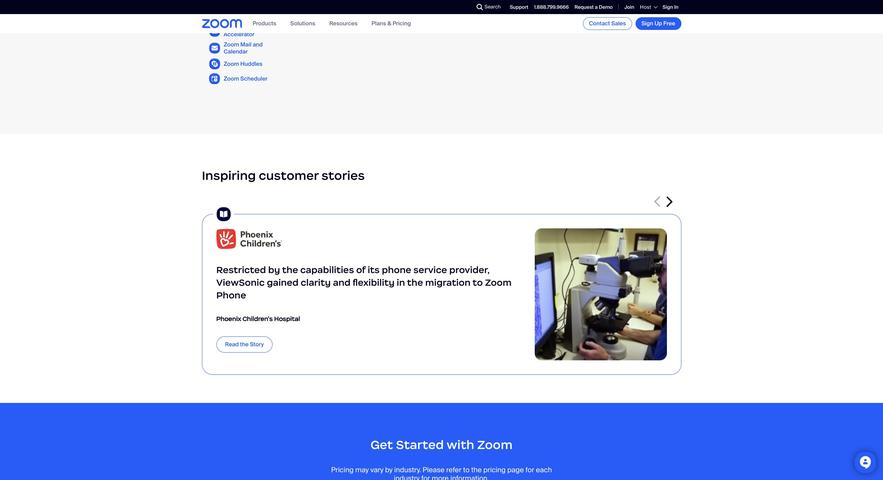 Task type: describe. For each thing, give the bounding box(es) containing it.
zoom whiteboard
[[224, 11, 271, 19]]

plans & pricing link
[[372, 20, 411, 27]]

testimonial icon story image
[[213, 204, 234, 225]]

the inside pricing may vary by industry. please refer to the pricing page for each industry for more information.
[[471, 466, 482, 475]]

sign for sign in
[[663, 4, 673, 10]]

testimonialcarouselitemblockproxy-0 element
[[202, 204, 681, 376]]

hospital
[[274, 316, 300, 323]]

1.888.799.9666 link
[[534, 4, 569, 10]]

customer
[[259, 168, 319, 184]]

get
[[371, 438, 393, 453]]

zoom logo image
[[202, 19, 242, 28]]

migration
[[425, 278, 471, 289]]

by inside pricing may vary by industry. please refer to the pricing page for each industry for more information.
[[385, 466, 393, 475]]

a
[[595, 4, 598, 10]]

&
[[387, 20, 391, 27]]

please
[[423, 466, 445, 475]]

stories
[[322, 168, 365, 184]]

phone
[[216, 290, 246, 301]]

whiteboard
[[240, 11, 271, 19]]

contact sales link
[[583, 17, 632, 30]]

may
[[355, 466, 369, 475]]

zoom whiteboard link
[[224, 11, 271, 19]]

join
[[624, 4, 634, 10]]

search
[[485, 4, 501, 10]]

up
[[655, 20, 662, 27]]

zoom for zoom revenue accelerator
[[224, 24, 239, 31]]

zoom huddles link
[[224, 60, 262, 68]]

capabilities
[[300, 265, 354, 276]]

in
[[397, 278, 405, 289]]

support
[[510, 4, 528, 10]]

solutions
[[290, 20, 315, 27]]

each
[[536, 466, 552, 475]]

contact
[[589, 20, 610, 27]]

zoom mail and calendar
[[224, 41, 263, 55]]

story
[[250, 341, 264, 349]]

request
[[575, 4, 594, 10]]

sign in
[[663, 4, 678, 10]]

zoom for zoom scheduler
[[224, 75, 239, 83]]

industry
[[394, 475, 420, 481]]

provider,
[[449, 265, 490, 276]]

zoom for zoom huddles
[[224, 60, 239, 68]]

pricing inside pricing may vary by industry. please refer to the pricing page for each industry for more information.
[[331, 466, 354, 475]]

and inside restricted by the capabilities of its phone service provider, viewsonic gained clarity and flexibility in the migration to zoom phone
[[333, 278, 351, 289]]

appointment scheduler image
[[209, 73, 220, 85]]

to inside restricted by the capabilities of its phone service provider, viewsonic gained clarity and flexibility in the migration to zoom phone
[[473, 278, 483, 289]]

inspiring customer stories
[[202, 168, 365, 184]]

its
[[368, 265, 380, 276]]

plans
[[372, 20, 386, 27]]

revenue
[[240, 24, 263, 31]]

service
[[413, 265, 447, 276]]

phoenix
[[216, 316, 241, 323]]

email & scheduler image
[[209, 43, 220, 54]]

in
[[674, 4, 678, 10]]

zoom for zoom whiteboard
[[224, 11, 239, 19]]

solutions button
[[290, 20, 315, 27]]

free
[[663, 20, 675, 27]]

read the story
[[225, 341, 264, 349]]

zoom huddles
[[224, 60, 262, 68]]

get started with zoom
[[371, 438, 513, 453]]

vary
[[370, 466, 383, 475]]

host button
[[640, 4, 657, 10]]

scheduler
[[240, 75, 268, 83]]

refer
[[446, 466, 461, 475]]

with
[[447, 438, 474, 453]]

products button
[[253, 20, 276, 27]]

the right in
[[407, 278, 423, 289]]

1 horizontal spatial pricing
[[393, 20, 411, 27]]

sales
[[611, 20, 626, 27]]

accelerator
[[224, 31, 254, 38]]

read the story link
[[216, 337, 273, 353]]



Task type: vqa. For each thing, say whether or not it's contained in the screenshot.
Plans & Pricing
yes



Task type: locate. For each thing, give the bounding box(es) containing it.
zoom inside zoom revenue accelerator
[[224, 24, 239, 31]]

by right vary
[[385, 466, 393, 475]]

1 vertical spatial by
[[385, 466, 393, 475]]

sign up free link
[[636, 17, 681, 30]]

started
[[396, 438, 444, 453]]

for
[[526, 466, 534, 475], [421, 475, 430, 481]]

None search field
[[451, 1, 478, 13]]

pricing may vary by industry. please refer to the pricing page for each industry for more information.
[[331, 466, 552, 481]]

to down provider, in the bottom right of the page
[[473, 278, 483, 289]]

sign left in
[[663, 4, 673, 10]]

the right read
[[240, 341, 249, 349]]

1 vertical spatial pricing
[[331, 466, 354, 475]]

read
[[225, 341, 239, 349]]

phoenix children's hospital
[[216, 316, 300, 323]]

1 horizontal spatial and
[[333, 278, 351, 289]]

pricing
[[393, 20, 411, 27], [331, 466, 354, 475]]

of
[[356, 265, 366, 276]]

zoom mail and calendar link
[[224, 41, 281, 55]]

and
[[253, 41, 263, 48], [333, 278, 351, 289]]

for left "more" on the bottom of page
[[421, 475, 430, 481]]

0 horizontal spatial by
[[268, 265, 280, 276]]

scientist looking into microscope image
[[535, 229, 667, 361]]

zoom right appointment scheduler image
[[224, 75, 239, 83]]

information.
[[450, 475, 489, 481]]

and down capabilities
[[333, 278, 351, 289]]

0 horizontal spatial pricing
[[331, 466, 354, 475]]

0 vertical spatial to
[[473, 278, 483, 289]]

calendar
[[224, 48, 248, 55]]

sign
[[663, 4, 673, 10], [642, 20, 653, 27]]

pricing
[[483, 466, 506, 475]]

huddles
[[240, 60, 262, 68]]

1 horizontal spatial to
[[473, 278, 483, 289]]

more
[[432, 475, 449, 481]]

0 horizontal spatial for
[[421, 475, 430, 481]]

sign left up
[[642, 20, 653, 27]]

zoom up zoom logo
[[224, 11, 239, 19]]

demo
[[599, 4, 613, 10]]

next slide image
[[666, 197, 673, 207]]

to inside pricing may vary by industry. please refer to the pricing page for each industry for more information.
[[463, 466, 470, 475]]

pricing right "&"
[[393, 20, 411, 27]]

and right mail
[[253, 41, 263, 48]]

zoom right 'conversation intelligence' "image"
[[224, 24, 239, 31]]

the up the gained at left bottom
[[282, 265, 298, 276]]

zoom for zoom mail and calendar
[[224, 41, 239, 48]]

0 horizontal spatial sign
[[642, 20, 653, 27]]

request a demo link
[[575, 4, 613, 10]]

request a demo
[[575, 4, 613, 10]]

zoom scheduler
[[224, 75, 268, 83]]

for left each
[[526, 466, 534, 475]]

restricted
[[216, 265, 266, 276]]

zoom revenue accelerator link
[[224, 24, 281, 38]]

to
[[473, 278, 483, 289], [463, 466, 470, 475]]

zoom down calendar
[[224, 60, 239, 68]]

the left the pricing
[[471, 466, 482, 475]]

the
[[282, 265, 298, 276], [407, 278, 423, 289], [240, 341, 249, 349], [471, 466, 482, 475]]

zoom scheduler link
[[224, 75, 268, 83]]

sign for sign up free
[[642, 20, 653, 27]]

mail
[[240, 41, 251, 48]]

support link
[[510, 4, 528, 10]]

products
[[253, 20, 276, 27]]

join link
[[624, 4, 634, 10]]

host
[[640, 4, 651, 10]]

gained
[[267, 278, 299, 289]]

contact sales
[[589, 20, 626, 27]]

by up the gained at left bottom
[[268, 265, 280, 276]]

sign up free
[[642, 20, 675, 27]]

0 vertical spatial by
[[268, 265, 280, 276]]

0 horizontal spatial to
[[463, 466, 470, 475]]

1 vertical spatial and
[[333, 278, 351, 289]]

0 vertical spatial and
[[253, 41, 263, 48]]

by inside restricted by the capabilities of its phone service provider, viewsonic gained clarity and flexibility in the migration to zoom phone
[[268, 265, 280, 276]]

sign in link
[[663, 4, 678, 10]]

clarity
[[301, 278, 331, 289]]

1 horizontal spatial by
[[385, 466, 393, 475]]

1 horizontal spatial sign
[[663, 4, 673, 10]]

1 vertical spatial to
[[463, 466, 470, 475]]

zoom inside zoom mail and calendar
[[224, 41, 239, 48]]

viewsonic
[[216, 278, 265, 289]]

by
[[268, 265, 280, 276], [385, 466, 393, 475]]

zoom
[[224, 11, 239, 19], [224, 24, 239, 31], [224, 41, 239, 48], [224, 60, 239, 68], [224, 75, 239, 83], [485, 278, 512, 289], [477, 438, 513, 453]]

restricted by the capabilities of its phone service provider, viewsonic gained clarity and flexibility in the migration to zoom phone
[[216, 265, 512, 301]]

online whiteboard image
[[209, 10, 220, 21]]

1.888.799.9666
[[534, 4, 569, 10]]

phoenic children's hospital image
[[216, 229, 282, 250]]

inspiring
[[202, 168, 256, 184]]

flexibility
[[353, 278, 395, 289]]

virtual working spaces image
[[209, 58, 220, 70]]

plans & pricing
[[372, 20, 411, 27]]

1 horizontal spatial for
[[526, 466, 534, 475]]

industry.
[[394, 466, 421, 475]]

zoom inside restricted by the capabilities of its phone service provider, viewsonic gained clarity and flexibility in the migration to zoom phone
[[485, 278, 512, 289]]

zoom down provider, in the bottom right of the page
[[485, 278, 512, 289]]

resources button
[[329, 20, 358, 27]]

to right refer
[[463, 466, 470, 475]]

0 horizontal spatial and
[[253, 41, 263, 48]]

0 vertical spatial sign
[[663, 4, 673, 10]]

zoom up the pricing
[[477, 438, 513, 453]]

zoom revenue accelerator
[[224, 24, 263, 38]]

phone
[[382, 265, 411, 276]]

resources
[[329, 20, 358, 27]]

pricing left the may
[[331, 466, 354, 475]]

0 vertical spatial pricing
[[393, 20, 411, 27]]

1 vertical spatial sign
[[642, 20, 653, 27]]

conversation intelligence image
[[209, 25, 220, 37]]

children's
[[243, 316, 273, 323]]

and inside zoom mail and calendar
[[253, 41, 263, 48]]

search image
[[476, 4, 483, 10], [476, 4, 483, 10]]

zoom down accelerator
[[224, 41, 239, 48]]

page
[[507, 466, 524, 475]]



